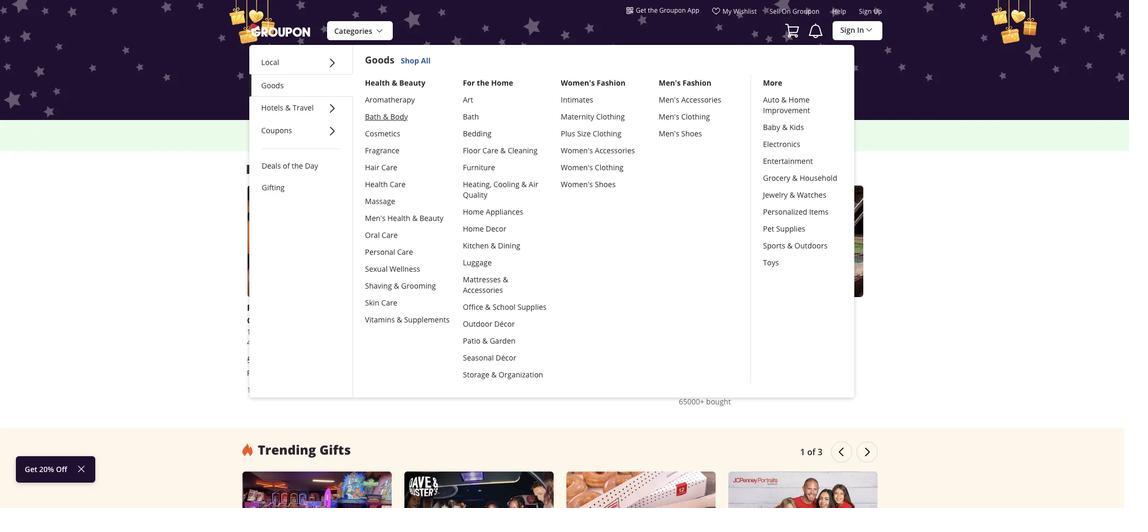 Task type: locate. For each thing, give the bounding box(es) containing it.
regal up the concession
[[247, 302, 270, 314]]

shoes down women's clothing 'link'
[[595, 179, 616, 189]]

2 horizontal spatial get
[[636, 6, 646, 14]]

bought
[[274, 385, 299, 395], [706, 397, 731, 407]]

1 horizontal spatial fashion
[[683, 78, 711, 88]]

& for health & beauty
[[392, 78, 397, 88]]

maternity
[[561, 111, 594, 122]]

1 horizontal spatial on
[[771, 126, 779, 135]]

& inside patio & garden link
[[482, 336, 488, 346]]

2 fashion from the left
[[683, 78, 711, 88]]

bath down art
[[463, 111, 479, 122]]

clothing for men's clothing
[[681, 111, 710, 122]]

at
[[801, 302, 810, 314]]

0 horizontal spatial bought
[[274, 385, 299, 395]]

grocery & household
[[763, 173, 837, 183]]

what's
[[344, 161, 382, 178]]

men's left prep
[[659, 128, 679, 138]]

accessories down men's fashion link
[[681, 95, 721, 105]]

2 vertical spatial accessories
[[463, 285, 503, 295]]

0 horizontal spatial fashion
[[597, 78, 625, 88]]

1 vertical spatial décor
[[496, 353, 516, 363]]

1 river from the left
[[482, 327, 499, 337]]

0 horizontal spatial bath
[[365, 111, 381, 122]]

more. inside the get 10% off activities, beauty, and more. promo
[[394, 126, 413, 135]]

0 horizontal spatial save
[[541, 126, 556, 135]]

65000+ bought
[[679, 397, 731, 407]]

2 vertical spatial get
[[25, 465, 37, 475]]

1 horizontal spatial promo
[[754, 369, 781, 379]]

toys
[[763, 258, 779, 268]]

men's up men's clothing
[[659, 95, 679, 105]]

the right for
[[477, 78, 489, 88]]

premiere
[[272, 302, 311, 314]]

health down "massage" link
[[387, 213, 410, 223]]

accessories for women's accessories
[[595, 145, 635, 155]]

sports & outdoors
[[763, 241, 828, 251]]

health & beauty link
[[365, 74, 450, 91]]

activities,
[[322, 126, 353, 135]]

men's for men's fashion
[[659, 78, 681, 88]]

0 vertical spatial get
[[636, 6, 646, 14]]

& for office & school supplies
[[485, 302, 491, 312]]

get left 10%
[[283, 126, 294, 135]]

escape
[[679, 302, 708, 314]]

care down hair care link
[[390, 179, 406, 189]]

fashion
[[597, 78, 625, 88], [683, 78, 711, 88]]

& inside storage & organization link
[[491, 370, 497, 380]]

health up massage
[[365, 179, 388, 189]]

flowers
[[617, 126, 641, 135]]

patio & garden
[[463, 336, 515, 346]]

& left dining
[[491, 241, 496, 251]]

skin care link
[[365, 295, 450, 312]]

& down home
[[790, 136, 795, 145]]

2 horizontal spatial accessories
[[681, 95, 721, 105]]

care right floor
[[482, 145, 498, 155]]

0 horizontal spatial promo
[[352, 136, 376, 145]]

2 off from the left
[[759, 356, 771, 365]]

men's for men's clothing
[[659, 111, 679, 122]]

& inside men's health & beauty 'link'
[[412, 213, 418, 223]]

3111
[[463, 327, 480, 337]]

regal for regal premiere movie ticket and concession options (up... 1471 w webster ave, chicago • 4.8
[[247, 302, 270, 314]]

2 horizontal spatial groupon
[[792, 7, 820, 15]]

1 vertical spatial supplies
[[517, 302, 547, 312]]

get for get 20% off
[[25, 465, 37, 475]]

promo down the 30%
[[754, 369, 781, 379]]

0 vertical spatial for
[[698, 126, 708, 135]]

1 horizontal spatial shoes
[[681, 128, 702, 138]]

local button
[[249, 51, 352, 74]]

0 horizontal spatial off
[[346, 356, 358, 365]]

& inside 'health & beauty' link
[[392, 78, 397, 88]]

goods up "hotels"
[[261, 80, 284, 91]]

women's accessories link
[[561, 142, 646, 159]]

& inside "heating, cooling & air quality"
[[521, 179, 527, 189]]

sign inside button
[[840, 25, 855, 35]]

pet supplies
[[763, 224, 805, 234]]

shop
[[401, 56, 419, 66]]

more. down gifts,
[[555, 136, 574, 145]]

1 vertical spatial regal
[[247, 368, 266, 378]]

& right office
[[485, 302, 491, 312]]

& right jewelry
[[790, 190, 795, 200]]

2 save from the left
[[754, 126, 769, 135]]

& down "massage" link
[[412, 213, 418, 223]]

kitchen & dining
[[463, 241, 520, 251]]

and inside escape the stress of city life at king spa and sauna ch... 809 civic center dr., niles 51847 ratings
[[679, 315, 695, 326]]

1 vertical spatial get
[[283, 126, 294, 135]]

0 vertical spatial goods
[[365, 53, 394, 67]]

supplies inside pet supplies link
[[776, 224, 805, 234]]

travel
[[293, 103, 314, 113]]

shaving
[[365, 281, 392, 291]]

care right hair
[[381, 162, 397, 172]]

1 horizontal spatial bath
[[463, 111, 479, 122]]

get
[[636, 6, 646, 14], [283, 126, 294, 135], [25, 465, 37, 475]]

1 vertical spatial shoes
[[595, 179, 616, 189]]

clothing down maternity clothing "link"
[[593, 128, 621, 138]]

off inside the get 10% off activities, beauty, and more. promo
[[310, 126, 320, 135]]

deals of the day link
[[262, 160, 340, 171]]

clothing inside "link"
[[596, 111, 625, 122]]

my
[[723, 7, 732, 15]]

get inside the get 10% off activities, beauty, and more. promo
[[283, 126, 294, 135]]

& for shaving & grooming
[[394, 281, 399, 291]]

more. down decor,
[[797, 136, 816, 145]]

off right 20% at bottom
[[56, 465, 67, 475]]

beauty up the aromatherapy link
[[399, 78, 425, 88]]

off inside the 30% off with code promo
[[759, 356, 771, 365]]

on inside "holidays are here! save on gifts, activities, flowers & more."
[[557, 126, 566, 135]]

home up kitchen
[[463, 224, 484, 234]]

the inside escape the stress of city life at king spa and sauna ch... 809 civic center dr., niles 51847 ratings
[[710, 302, 724, 314]]

off right 11%
[[346, 356, 358, 365]]

supplies inside office & school supplies link
[[517, 302, 547, 312]]

women's up intimates
[[561, 78, 595, 88]]

shoes for men's shoes
[[681, 128, 702, 138]]

1 vertical spatial sign
[[840, 25, 855, 35]]

women's down size
[[561, 145, 593, 155]]

0 vertical spatial décor
[[494, 319, 515, 329]]

sign in button
[[833, 21, 882, 40]]

on left gifts,
[[557, 126, 566, 135]]

0 vertical spatial off
[[310, 126, 320, 135]]

1 vertical spatial promo
[[754, 369, 781, 379]]

cooling
[[493, 179, 519, 189]]

sign left in
[[840, 25, 855, 35]]

goods link
[[261, 80, 284, 91]]

beauty down "massage" link
[[419, 213, 443, 223]]

office & school supplies link
[[463, 299, 548, 316]]

1 bath from the left
[[365, 111, 381, 122]]

& down the luggage link
[[503, 274, 508, 285]]

of right deals at the top left of page
[[283, 161, 290, 171]]

& for kitchen & dining
[[491, 241, 496, 251]]

1 horizontal spatial off
[[759, 356, 771, 365]]

men's up oral
[[365, 213, 386, 223]]

river down or...
[[522, 327, 540, 337]]

& for sports & outdoors
[[787, 241, 793, 251]]

& for patio & garden
[[482, 336, 488, 346]]

1 horizontal spatial bought
[[706, 397, 731, 407]]

sign up
[[859, 7, 882, 15]]

30% off with code promo
[[717, 356, 781, 379]]

for right the rentals on the right of the page
[[631, 302, 644, 314]]

care for personal
[[397, 247, 413, 257]]

the left app
[[648, 6, 658, 14]]

1 vertical spatial for
[[631, 302, 644, 314]]

1 horizontal spatial groupon
[[659, 6, 686, 14]]

1 vertical spatial off
[[56, 465, 67, 475]]

bath link
[[463, 108, 548, 125]]

bought for 65000+ bought
[[706, 397, 731, 407]]

1 women's from the top
[[561, 78, 595, 88]]

on for prep for thanksgiving! save on home decor, cleaning products, travel, florals & more.
[[771, 126, 779, 135]]

thanksgiving!
[[709, 126, 753, 135]]

groupon inside button
[[659, 6, 686, 14]]

promo inside the 30% off with code promo
[[754, 369, 781, 379]]

women's down women's clothing
[[561, 179, 593, 189]]

hair
[[365, 162, 379, 172]]

& down the seasonal décor
[[491, 370, 497, 380]]

0 vertical spatial bought
[[274, 385, 299, 395]]

& down bedding link
[[500, 145, 506, 155]]

personal care
[[365, 247, 413, 257]]

save inside prep for thanksgiving! save on home decor, cleaning products, travel, florals & more.
[[754, 126, 769, 135]]

care for skin
[[381, 298, 397, 308]]

save right here!
[[541, 126, 556, 135]]

3 women's from the top
[[561, 162, 593, 172]]

goods up health & beauty at left top
[[365, 53, 394, 67]]

& down skin care 'link'
[[397, 315, 402, 325]]

and left shoe
[[557, 302, 573, 314]]

men's up 'men's accessories'
[[659, 78, 681, 88]]

& inside baby & kids link
[[782, 122, 788, 132]]

the inside button
[[648, 6, 658, 14]]

& left kids
[[782, 122, 788, 132]]

men's inside 'link'
[[365, 213, 386, 223]]

2 vertical spatial health
[[387, 213, 410, 223]]

women's for women's fashion
[[561, 78, 595, 88]]

decor
[[486, 224, 506, 234]]

get for get 10% off activities, beauty, and more. promo
[[283, 126, 294, 135]]

auto & home improvement link
[[763, 91, 842, 119]]

regal down '$7.79'
[[247, 368, 266, 378]]

men's up 'men's shoes'
[[659, 111, 679, 122]]

care down "oral care" link
[[397, 247, 413, 257]]

fashion up intimates link at the top of page
[[597, 78, 625, 88]]

& inside the vitamins & supplements link
[[397, 315, 402, 325]]

of left 3
[[807, 447, 815, 458]]

1 horizontal spatial for
[[698, 126, 708, 135]]

health up aromatherapy
[[365, 78, 390, 88]]

for inside prep for thanksgiving! save on home decor, cleaning products, travel, florals & more.
[[698, 126, 708, 135]]

& left air
[[521, 179, 527, 189]]

2 bath from the left
[[463, 111, 479, 122]]

bought right 65000+
[[706, 397, 731, 407]]

on up "florals"
[[771, 126, 779, 135]]

clothing inside 'link'
[[595, 162, 624, 172]]

& up jewelry & watches
[[792, 173, 798, 183]]

health inside 'link'
[[387, 213, 410, 223]]

0 horizontal spatial river
[[482, 327, 499, 337]]

women's up "women's shoes" on the top of page
[[561, 162, 593, 172]]

the up sauna
[[710, 302, 724, 314]]

il
[[586, 49, 601, 72]]

of left city
[[754, 302, 763, 314]]

0 vertical spatial supplies
[[776, 224, 805, 234]]

1 vertical spatial health
[[365, 179, 388, 189]]

4 women's from the top
[[561, 179, 593, 189]]

women's accessories
[[561, 145, 635, 155]]

ave,
[[305, 327, 320, 337]]

seasonal
[[463, 353, 494, 363]]

oral care
[[365, 230, 398, 240]]

furniture
[[463, 162, 495, 172]]

& left travel
[[285, 103, 291, 113]]

1 horizontal spatial save
[[754, 126, 769, 135]]

accessories down mattresses
[[463, 285, 503, 295]]

women's for women's clothing
[[561, 162, 593, 172]]

1 horizontal spatial get
[[283, 126, 294, 135]]

hotels & travel button
[[249, 97, 352, 120]]

floor care & cleaning link
[[463, 142, 548, 159]]

& inside mattresses & accessories
[[503, 274, 508, 285]]

0 horizontal spatial get
[[25, 465, 37, 475]]

0 horizontal spatial on
[[557, 126, 566, 135]]

beauty inside 'link'
[[419, 213, 443, 223]]

décor for outdoor décor
[[494, 319, 515, 329]]

women's clothing
[[561, 162, 624, 172]]

save inside "holidays are here! save on gifts, activities, flowers & more."
[[541, 126, 556, 135]]

shoes for women's shoes
[[595, 179, 616, 189]]

more. inside prep for thanksgiving! save on home decor, cleaning products, travel, florals & more.
[[797, 136, 816, 145]]

& right patio
[[482, 336, 488, 346]]

& up improvement
[[781, 95, 787, 105]]

care up personal care
[[382, 230, 398, 240]]

bath for bath
[[463, 111, 479, 122]]

home up improvement
[[789, 95, 810, 105]]

chicago, il button
[[507, 49, 622, 73]]

get left 20% at bottom
[[25, 465, 37, 475]]

notifications inbox image
[[807, 22, 824, 39]]

two,
[[463, 315, 483, 326]]

0 horizontal spatial off
[[56, 465, 67, 475]]

1 regal from the top
[[247, 302, 270, 314]]

& up aromatherapy
[[392, 78, 397, 88]]

& for vitamins & supplements
[[397, 315, 402, 325]]

& for baby & kids
[[782, 122, 788, 132]]

& for auto & home improvement
[[781, 95, 787, 105]]

bought right 10000+
[[274, 385, 299, 395]]

0 vertical spatial accessories
[[681, 95, 721, 105]]

1 horizontal spatial accessories
[[595, 145, 635, 155]]

regal for regal
[[247, 368, 266, 378]]

1 of 3
[[800, 447, 823, 458]]

promo down beauty,
[[352, 136, 376, 145]]

supplies up 'sports & outdoors' at the right
[[776, 224, 805, 234]]

sign inside "link"
[[859, 7, 872, 15]]

0 horizontal spatial for
[[631, 302, 644, 314]]

1 horizontal spatial more.
[[555, 136, 574, 145]]

& for bath & body
[[383, 111, 388, 122]]

sign left 'up'
[[859, 7, 872, 15]]

beauty
[[399, 78, 425, 88], [419, 213, 443, 223]]

care right skin
[[381, 298, 397, 308]]

home decor link
[[463, 221, 548, 237]]

2 regal from the top
[[247, 368, 266, 378]]

get inside button
[[636, 6, 646, 14]]

jewelry & watches
[[763, 190, 826, 200]]

get for get the groupon app
[[636, 6, 646, 14]]

more. down bath & body link
[[394, 126, 413, 135]]

promo inside the get 10% off activities, beauty, and more. promo
[[352, 136, 376, 145]]

clothing for maternity clothing
[[596, 111, 625, 122]]

off right 10%
[[310, 126, 320, 135]]

0 horizontal spatial sign
[[840, 25, 855, 35]]

gifting
[[262, 183, 285, 193]]

care for floor
[[482, 145, 498, 155]]

home
[[491, 78, 513, 88], [789, 95, 810, 105], [463, 207, 484, 217], [463, 224, 484, 234]]

save up travel,
[[754, 126, 769, 135]]

and up vitamins at the bottom left of the page
[[369, 302, 385, 314]]

10000+ bought
[[247, 385, 299, 395]]

hi there, here's what's trending today
[[246, 160, 473, 178]]

1 save from the left
[[541, 126, 556, 135]]

& inside hotels & travel button
[[285, 103, 291, 113]]

1 horizontal spatial supplies
[[776, 224, 805, 234]]

0 horizontal spatial shoes
[[595, 179, 616, 189]]

& inside bath & body link
[[383, 111, 388, 122]]

1 vertical spatial bought
[[706, 397, 731, 407]]

rentals
[[598, 302, 629, 314]]

$7.79
[[247, 352, 275, 367]]

school
[[492, 302, 515, 312]]

vitamins & supplements
[[365, 315, 450, 325]]

& left body
[[383, 111, 388, 122]]

& inside the shaving & grooming link
[[394, 281, 399, 291]]

bath up beauty,
[[365, 111, 381, 122]]

0 vertical spatial promo
[[352, 136, 376, 145]]

clothing down women's accessories link
[[595, 162, 624, 172]]

clothing up prep
[[681, 111, 710, 122]]

0 horizontal spatial accessories
[[463, 285, 503, 295]]

sell
[[770, 7, 780, 15]]

0 vertical spatial shoes
[[681, 128, 702, 138]]

garden
[[490, 336, 515, 346]]

off right the 30%
[[759, 356, 771, 365]]

get left app
[[636, 6, 646, 14]]

here!
[[523, 126, 539, 135]]

for down men's clothing link
[[698, 126, 708, 135]]

women's clothing link
[[561, 159, 646, 176]]

hours
[[482, 302, 508, 314]]

life
[[783, 302, 799, 314]]

of up or...
[[510, 302, 519, 314]]

2 search groupon search field from the top
[[374, 81, 755, 103]]

maternity clothing link
[[561, 108, 646, 125]]

care inside 'link'
[[381, 298, 397, 308]]

1 horizontal spatial sign
[[859, 7, 872, 15]]

decor,
[[800, 126, 820, 135]]

1 horizontal spatial off
[[310, 126, 320, 135]]

fashion up men's accessories link
[[683, 78, 711, 88]]

& inside "auto & home improvement"
[[781, 95, 787, 105]]

0 horizontal spatial groupon
[[568, 86, 599, 96]]

•
[[351, 327, 354, 337]]

goods inside button
[[261, 80, 284, 91]]

0 horizontal spatial supplies
[[517, 302, 547, 312]]

accessories down plus size clothing "link"
[[595, 145, 635, 155]]

& inside sports & outdoors 'link'
[[787, 241, 793, 251]]

1 search groupon search field from the top
[[374, 49, 755, 120]]

off for 11% off
[[346, 356, 358, 365]]

& right sports
[[787, 241, 793, 251]]

1 vertical spatial accessories
[[595, 145, 635, 155]]

intimates
[[561, 95, 593, 105]]

Search Groupon search field
[[374, 49, 755, 120], [374, 81, 755, 103]]

& for jewelry & watches
[[790, 190, 795, 200]]

on right sell
[[782, 7, 791, 15]]

1 vertical spatial beauty
[[419, 213, 443, 223]]

fragrance
[[365, 145, 399, 155]]

51847
[[734, 338, 755, 348]]

0 vertical spatial regal
[[247, 302, 270, 314]]

0 vertical spatial health
[[365, 78, 390, 88]]

women's inside 'link'
[[561, 162, 593, 172]]

shop all
[[401, 56, 431, 66]]

1 fashion from the left
[[597, 78, 625, 88]]

outdoors
[[795, 241, 828, 251]]

on inside prep for thanksgiving! save on home decor, cleaning products, travel, florals & more.
[[771, 126, 779, 135]]

kitchen & dining link
[[463, 237, 548, 254]]

0 horizontal spatial more.
[[394, 126, 413, 135]]

regal inside regal premiere movie ticket and concession options (up... 1471 w webster ave, chicago • 4.8
[[247, 302, 270, 314]]

0 horizontal spatial goods
[[261, 80, 284, 91]]

shoes down men's clothing
[[681, 128, 702, 138]]

& right flowers
[[642, 126, 647, 135]]

size
[[577, 128, 591, 138]]

sign
[[859, 7, 872, 15], [840, 25, 855, 35]]

heating, cooling & air quality
[[463, 179, 538, 200]]

& inside grocery & household link
[[792, 173, 798, 183]]

& inside jewelry & watches link
[[790, 190, 795, 200]]

health
[[365, 78, 390, 88], [365, 179, 388, 189], [387, 213, 410, 223]]

11% off
[[331, 356, 358, 365]]

clothing up activities,
[[596, 111, 625, 122]]

the for get
[[648, 6, 658, 14]]

1 off from the left
[[346, 356, 358, 365]]

1 horizontal spatial river
[[522, 327, 540, 337]]

of inside two hours of bowling and shoe rentals for two, four, or... 3111 river road, river grove
[[510, 302, 519, 314]]

and up 809
[[679, 315, 695, 326]]

2 women's from the top
[[561, 145, 593, 155]]

0 vertical spatial sign
[[859, 7, 872, 15]]

get the groupon app button
[[626, 5, 699, 15]]

1 vertical spatial goods
[[261, 80, 284, 91]]

save for travel,
[[754, 126, 769, 135]]

hotels & travel
[[261, 103, 314, 113]]

off for 20%
[[56, 465, 67, 475]]

bath
[[365, 111, 381, 122], [463, 111, 479, 122]]

supplies up or...
[[517, 302, 547, 312]]

river down four,
[[482, 327, 499, 337]]

health for health & beauty
[[365, 78, 390, 88]]

& down sexual wellness
[[394, 281, 399, 291]]

and down bath & body
[[380, 126, 392, 135]]

& inside office & school supplies link
[[485, 302, 491, 312]]

products,
[[715, 136, 745, 145]]

2 horizontal spatial more.
[[797, 136, 816, 145]]

& inside the kitchen & dining link
[[491, 241, 496, 251]]



Task type: describe. For each thing, give the bounding box(es) containing it.
there,
[[263, 160, 303, 178]]

hi
[[246, 160, 260, 178]]

and inside the get 10% off activities, beauty, and more. promo
[[380, 126, 392, 135]]

today
[[439, 161, 473, 178]]

activities,
[[585, 126, 615, 135]]

cosmetics
[[365, 128, 400, 138]]

care for health
[[390, 179, 406, 189]]

baby
[[763, 122, 780, 132]]

and inside two hours of bowling and shoe rentals for two, four, or... 3111 river road, river grove
[[557, 302, 573, 314]]

jewelry
[[763, 190, 788, 200]]

women's shoes
[[561, 179, 616, 189]]

my wishlist link
[[712, 7, 757, 20]]

mattresses & accessories link
[[463, 271, 548, 299]]

4.8
[[247, 338, 257, 348]]

clothing inside "link"
[[593, 128, 621, 138]]

body
[[390, 111, 408, 122]]

off for 10%
[[310, 126, 320, 135]]

sell on groupon link
[[770, 7, 820, 20]]

cleaning
[[822, 126, 848, 135]]

watches
[[797, 190, 826, 200]]

accessories inside mattresses & accessories
[[463, 285, 503, 295]]

storage
[[463, 370, 489, 380]]

home inside "auto & home improvement"
[[789, 95, 810, 105]]

travel,
[[746, 136, 767, 145]]

bought for 10000+ bought
[[274, 385, 299, 395]]

& for grocery & household
[[792, 173, 798, 183]]

men's for men's health & beauty
[[365, 213, 386, 223]]

shoe
[[575, 302, 595, 314]]

accessories for men's accessories
[[681, 95, 721, 105]]

trending gifts
[[258, 441, 351, 459]]

women's shoes link
[[561, 176, 646, 193]]

stress
[[726, 302, 752, 314]]

search groupon search field containing chicago, il
[[374, 49, 755, 120]]

men's for men's accessories
[[659, 95, 679, 105]]

décor for seasonal décor
[[496, 353, 516, 363]]

on for holidays are here! save on gifts, activities, flowers & more.
[[557, 126, 566, 135]]

& inside "holidays are here! save on gifts, activities, flowers & more."
[[642, 126, 647, 135]]

bath for bath & body
[[365, 111, 381, 122]]

the for escape
[[710, 302, 724, 314]]

groupon for the
[[659, 6, 686, 14]]

aromatherapy link
[[365, 91, 450, 108]]

intimates link
[[561, 91, 646, 108]]

king
[[812, 302, 831, 314]]

aromatherapy
[[365, 95, 415, 105]]

help link
[[832, 7, 846, 20]]

get the groupon app
[[636, 6, 699, 14]]

2 river from the left
[[522, 327, 540, 337]]

more. inside "holidays are here! save on gifts, activities, flowers & more."
[[555, 136, 574, 145]]

1 horizontal spatial goods
[[365, 53, 394, 67]]

sell on groupon
[[770, 7, 820, 15]]

off for 30% off with code promo
[[759, 356, 771, 365]]

help
[[832, 7, 846, 15]]

groupon for on
[[792, 7, 820, 15]]

& inside prep for thanksgiving! save on home decor, cleaning products, travel, florals & more.
[[790, 136, 795, 145]]

care for hair
[[381, 162, 397, 172]]

sexual
[[365, 264, 388, 274]]

clothing for women's clothing
[[595, 162, 624, 172]]

of inside escape the stress of city life at king spa and sauna ch... 809 civic center dr., niles 51847 ratings
[[754, 302, 763, 314]]

men's accessories link
[[659, 91, 744, 108]]

women's for women's shoes
[[561, 179, 593, 189]]

outdoor décor link
[[463, 316, 548, 333]]

30%
[[744, 356, 757, 365]]

care for oral
[[382, 230, 398, 240]]

$103.52
[[463, 352, 504, 367]]

massage
[[365, 196, 395, 206]]

skin care
[[365, 298, 397, 308]]

oral
[[365, 230, 380, 240]]

the for for
[[477, 78, 489, 88]]

groupon inside search field
[[568, 86, 599, 96]]

& for storage & organization
[[491, 370, 497, 380]]

webster
[[275, 327, 303, 337]]

prep for thanksgiving! save on home decor, cleaning products, travel, florals & more.
[[682, 126, 848, 145]]

vitamins & supplements link
[[365, 312, 450, 328]]

hotels
[[261, 103, 283, 113]]

fashion for men's fashion
[[683, 78, 711, 88]]

pet supplies link
[[763, 221, 842, 237]]

heating,
[[463, 179, 492, 189]]

sign for sign up
[[859, 7, 872, 15]]

& for mattresses & accessories
[[503, 274, 508, 285]]

10000+
[[247, 385, 272, 395]]

more
[[763, 78, 782, 88]]

2 horizontal spatial on
[[782, 7, 791, 15]]

get 10% off activities, beauty, and more. promo
[[283, 126, 414, 145]]

in
[[857, 25, 864, 35]]

kids
[[789, 122, 804, 132]]

and inside regal premiere movie ticket and concession options (up... 1471 w webster ave, chicago • 4.8
[[369, 302, 385, 314]]

health for health care
[[365, 179, 388, 189]]

grove
[[542, 327, 563, 337]]

groupon image
[[247, 22, 312, 37]]

seasonal décor link
[[463, 350, 548, 367]]

men's clothing link
[[659, 108, 744, 125]]

& for hotels & travel
[[285, 103, 291, 113]]

search
[[543, 86, 566, 96]]

quality
[[463, 190, 487, 200]]

(up...
[[332, 315, 354, 326]]

of inside the categories element
[[283, 161, 290, 171]]

deals
[[262, 161, 281, 171]]

sign for sign in
[[840, 25, 855, 35]]

ch...
[[725, 315, 743, 326]]

from
[[507, 357, 524, 366]]

luggage link
[[463, 254, 548, 271]]

home up art link
[[491, 78, 513, 88]]

save for more.
[[541, 126, 556, 135]]

seasonal décor
[[463, 353, 516, 363]]

prep
[[682, 126, 697, 135]]

809
[[679, 327, 691, 337]]

toys link
[[763, 254, 842, 271]]

four,
[[485, 315, 507, 326]]

plus
[[561, 128, 575, 138]]

civic
[[693, 327, 709, 337]]

for inside two hours of bowling and shoe rentals for two, four, or... 3111 river road, river grove
[[631, 302, 644, 314]]

gifting link
[[262, 182, 340, 193]]

sexual wellness link
[[365, 261, 450, 278]]

the left day on the left of page
[[292, 161, 303, 171]]

categories element
[[249, 45, 854, 398]]

get 20% off
[[25, 465, 67, 475]]

categories
[[334, 26, 372, 36]]

bedding link
[[463, 125, 548, 142]]

home decor
[[463, 224, 506, 234]]

women's for women's accessories
[[561, 145, 593, 155]]

sports
[[763, 241, 785, 251]]

shaving & grooming
[[365, 281, 436, 291]]

trending
[[258, 441, 316, 459]]

fashion for women's fashion
[[597, 78, 625, 88]]

& inside the floor care & cleaning link
[[500, 145, 506, 155]]

men's shoes
[[659, 128, 702, 138]]

hotels & travel link
[[261, 103, 314, 113]]

bowling
[[521, 302, 554, 314]]

office
[[463, 302, 483, 312]]

household
[[800, 173, 837, 183]]

city
[[765, 302, 781, 314]]

floor care & cleaning
[[463, 145, 538, 155]]

jewelry & watches link
[[763, 187, 842, 204]]

center
[[711, 327, 734, 337]]

dining
[[498, 241, 520, 251]]

beauty,
[[355, 126, 379, 135]]

prep for thanksgiving! save on home decor, cleaning products, travel, florals & more. link
[[678, 125, 852, 146]]

men's for men's shoes
[[659, 128, 679, 138]]

home down quality
[[463, 207, 484, 217]]

0 vertical spatial beauty
[[399, 78, 425, 88]]

items
[[809, 207, 828, 217]]

chicago, il
[[507, 49, 601, 72]]



Task type: vqa. For each thing, say whether or not it's contained in the screenshot.
TEXT BOX
no



